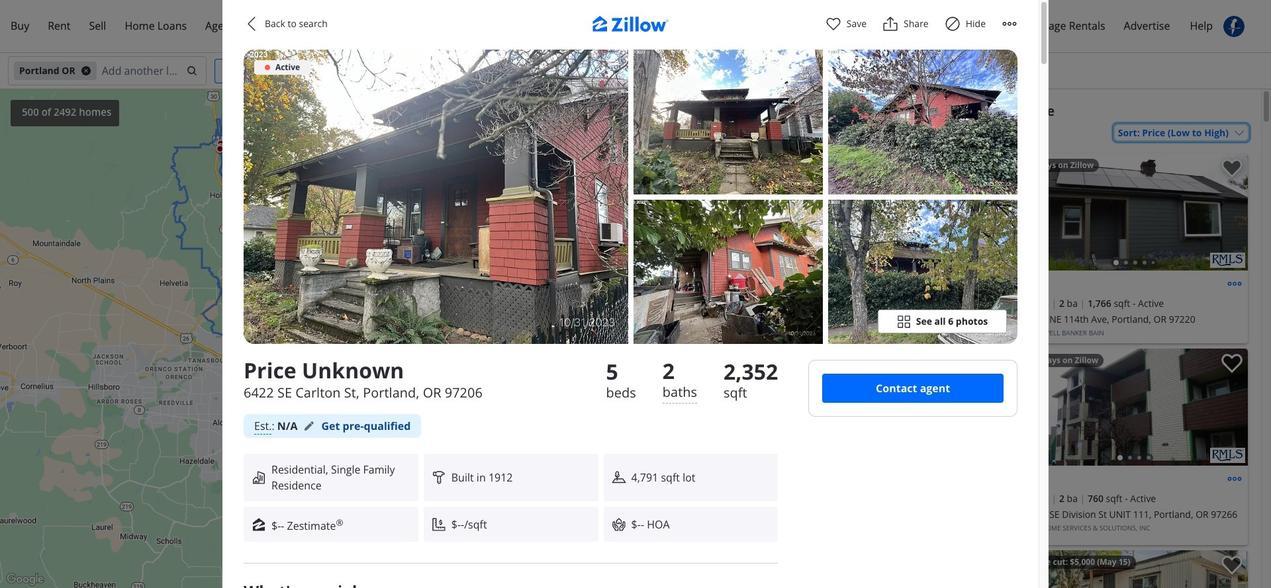 Task type: vqa. For each thing, say whether or not it's contained in the screenshot.
THE VIEW LARGER VIEW OF THE 4 PHOTO OF THIS HOME
yes



Task type: locate. For each thing, give the bounding box(es) containing it.
remove tag image
[[81, 66, 91, 76]]

filters element
[[0, 53, 1271, 89]]

3645 ne 114th ave, portland, or 97220 image
[[1021, 154, 1248, 271], [1211, 253, 1246, 268]]

main content
[[775, 89, 1262, 589]]

view larger view of the 3 photo of this home image
[[828, 50, 1018, 194]]

clear field image
[[185, 66, 195, 76]]

view larger view of the 1 photo of this home image
[[244, 50, 628, 344]]

9234 se division st unit 111, portland, or 97266 image
[[1021, 349, 1248, 466], [1211, 448, 1246, 464]]

6422 se carlton st, portland, or 97206 image
[[788, 154, 1016, 271], [978, 253, 1013, 268]]

advertisement element
[[788, 349, 1016, 546]]

map region
[[0, 89, 775, 589]]

view larger view of the 2 photo of this home image
[[633, 50, 823, 194]]



Task type: describe. For each thing, give the bounding box(es) containing it.
google image
[[3, 572, 47, 589]]

property images, use arrow keys to navigate, image 1 of 4 group
[[1021, 349, 1248, 470]]

property images, use arrow keys to navigate, image 1 of 6 group
[[788, 154, 1016, 274]]

main navigation
[[0, 0, 1271, 53]]

view larger view of the 4 photo of this home image
[[633, 200, 823, 344]]

zillow logo image
[[583, 16, 689, 39]]

16745 se division st unit 58, portland, or 97236 image
[[1021, 551, 1248, 589]]

view larger view of the 5 photo of this home image
[[828, 200, 1018, 344]]

property images, use arrow keys to navigate, image 1 of 8 group
[[1021, 154, 1248, 274]]



